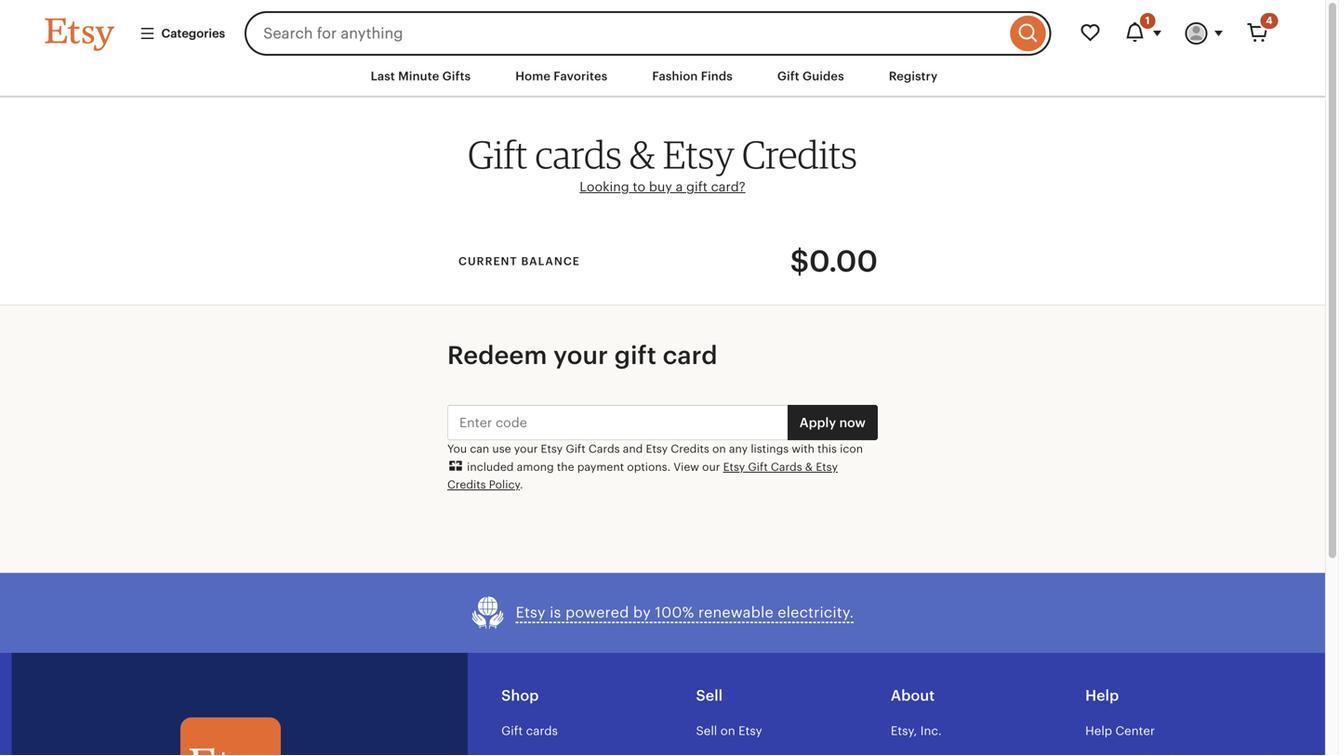 Task type: describe. For each thing, give the bounding box(es) containing it.
credits inside the "gift cards & etsy credits looking to buy a gift card?"
[[742, 131, 857, 178]]

about
[[891, 688, 935, 705]]

listings
[[751, 443, 789, 456]]

current
[[458, 255, 518, 268]]

1 vertical spatial your
[[514, 443, 538, 456]]

the
[[557, 461, 574, 474]]

Redeem your gift card text field
[[447, 406, 788, 441]]

100%
[[655, 605, 694, 622]]

options.
[[627, 461, 671, 474]]

gift for gift cards & etsy credits looking to buy a gift card?
[[468, 131, 528, 178]]

gift cards
[[501, 725, 558, 739]]

view
[[673, 461, 699, 474]]

none search field inside categories banner
[[245, 11, 1051, 56]]

categories button
[[125, 17, 239, 50]]

fashion finds
[[652, 69, 733, 83]]

last
[[371, 69, 395, 83]]

a
[[676, 180, 683, 194]]

etsy is powered by 100% renewable electricity. button
[[471, 596, 854, 631]]

etsy gift cards & etsy credits policy link
[[447, 461, 838, 492]]

& inside the etsy gift cards & etsy credits policy
[[805, 461, 813, 474]]

any
[[729, 443, 748, 456]]

minute
[[398, 69, 439, 83]]

gifts
[[442, 69, 471, 83]]

4 link
[[1235, 11, 1280, 56]]

with
[[792, 443, 815, 456]]

inc.
[[920, 725, 942, 739]]

etsy inside button
[[516, 605, 546, 622]]

redeem
[[447, 341, 547, 370]]

categories
[[161, 26, 225, 40]]

sell on etsy
[[696, 725, 762, 739]]

renewable
[[698, 605, 774, 622]]

finds
[[701, 69, 733, 83]]

etsy, inc.
[[891, 725, 942, 739]]

home favorites
[[515, 69, 608, 83]]

home favorites link
[[501, 60, 621, 93]]

help for help center
[[1085, 725, 1112, 739]]

shop
[[501, 688, 539, 705]]

etsy, inc. link
[[891, 725, 942, 739]]

redeem your gift card
[[447, 341, 718, 370]]

last minute gifts
[[371, 69, 471, 83]]

menu bar containing last minute gifts
[[12, 56, 1313, 98]]

gift guides
[[777, 69, 844, 83]]

1 vertical spatial on
[[720, 725, 735, 739]]

& inside the "gift cards & etsy credits looking to buy a gift card?"
[[629, 131, 655, 178]]

registry
[[889, 69, 938, 83]]

credits inside the etsy gift cards & etsy credits policy
[[447, 479, 486, 492]]

favorites
[[554, 69, 608, 83]]

to
[[633, 180, 645, 194]]

fashion
[[652, 69, 698, 83]]

1 horizontal spatial your
[[553, 341, 608, 370]]



Task type: vqa. For each thing, say whether or not it's contained in the screenshot.
Credits within Gift cards & Etsy Credits Looking to buy a gift card?
yes



Task type: locate. For each thing, give the bounding box(es) containing it.
2 vertical spatial credits
[[447, 479, 486, 492]]

credits
[[742, 131, 857, 178], [671, 443, 709, 456], [447, 479, 486, 492]]

cards down with
[[771, 461, 802, 474]]

gift for gift guides
[[777, 69, 799, 83]]

gift up the
[[566, 443, 586, 456]]

help center
[[1085, 725, 1155, 739]]

categories banner
[[12, 0, 1313, 56]]

1 vertical spatial help
[[1085, 725, 1112, 739]]

etsy inside the "gift cards & etsy credits looking to buy a gift card?"
[[663, 131, 734, 178]]

and
[[623, 443, 643, 456]]

etsy
[[663, 131, 734, 178], [541, 443, 563, 456], [646, 443, 668, 456], [723, 461, 745, 474], [816, 461, 838, 474], [516, 605, 546, 622], [738, 725, 762, 739]]

etsy is powered by 100% renewable electricity.
[[516, 605, 854, 622]]

this
[[817, 443, 837, 456]]

gift inside the "gift cards & etsy credits looking to buy a gift card?"
[[468, 131, 528, 178]]

sell on etsy link
[[696, 725, 762, 739]]

card
[[663, 341, 718, 370]]

0 vertical spatial cards
[[535, 131, 622, 178]]

1 vertical spatial cards
[[526, 725, 558, 739]]

gift down 'listings'
[[748, 461, 768, 474]]

gift
[[777, 69, 799, 83], [468, 131, 528, 178], [566, 443, 586, 456], [748, 461, 768, 474], [501, 725, 523, 739]]

included
[[467, 461, 514, 474]]

&
[[629, 131, 655, 178], [805, 461, 813, 474]]

2 sell from the top
[[696, 725, 717, 739]]

cards up payment
[[588, 443, 620, 456]]

1 help from the top
[[1085, 688, 1119, 705]]

2 horizontal spatial credits
[[742, 131, 857, 178]]

help center link
[[1085, 725, 1155, 739]]

0 horizontal spatial gift
[[614, 341, 657, 370]]

gift left card
[[614, 341, 657, 370]]

is
[[550, 605, 561, 622]]

balance
[[521, 255, 580, 268]]

help up the help center "link"
[[1085, 688, 1119, 705]]

.
[[520, 479, 523, 492]]

your up among
[[514, 443, 538, 456]]

gift inside the etsy gift cards & etsy credits policy
[[748, 461, 768, 474]]

looking to buy a gift card? link
[[580, 180, 745, 194]]

your up the redeem your gift card text field
[[553, 341, 608, 370]]

& up to
[[629, 131, 655, 178]]

1 sell from the top
[[696, 688, 723, 705]]

& down with
[[805, 461, 813, 474]]

1 horizontal spatial gift
[[686, 180, 708, 194]]

guides
[[803, 69, 844, 83]]

0 horizontal spatial cards
[[588, 443, 620, 456]]

0 vertical spatial sell
[[696, 688, 723, 705]]

1 vertical spatial credits
[[671, 443, 709, 456]]

sell for sell on etsy
[[696, 725, 717, 739]]

1 vertical spatial cards
[[771, 461, 802, 474]]

etsy gift cards & etsy credits policy
[[447, 461, 838, 492]]

gift guides link
[[763, 60, 858, 93]]

electricity.
[[778, 605, 854, 622]]

0 vertical spatial &
[[629, 131, 655, 178]]

cards down shop
[[526, 725, 558, 739]]

credits up card?
[[742, 131, 857, 178]]

None search field
[[245, 11, 1051, 56]]

help
[[1085, 688, 1119, 705], [1085, 725, 1112, 739]]

0 horizontal spatial credits
[[447, 479, 486, 492]]

gift cards link
[[501, 725, 558, 739]]

help for help
[[1085, 688, 1119, 705]]

gift down home
[[468, 131, 528, 178]]

1 horizontal spatial &
[[805, 461, 813, 474]]

2 help from the top
[[1085, 725, 1112, 739]]

card?
[[711, 180, 745, 194]]

1 button
[[1113, 11, 1174, 56]]

0 vertical spatial help
[[1085, 688, 1119, 705]]

use
[[492, 443, 511, 456]]

credits down included
[[447, 479, 486, 492]]

gift right a
[[686, 180, 708, 194]]

Search for anything text field
[[245, 11, 1006, 56]]

gift
[[686, 180, 708, 194], [614, 341, 657, 370]]

cards for gift cards
[[526, 725, 558, 739]]

you can use your etsy gift cards and etsy credits on any listings with this icon
[[447, 443, 863, 456]]

1 vertical spatial gift
[[614, 341, 657, 370]]

buy
[[649, 180, 672, 194]]

current balance
[[458, 255, 580, 268]]

0 vertical spatial your
[[553, 341, 608, 370]]

fashion finds link
[[638, 60, 747, 93]]

can
[[470, 443, 489, 456]]

cards up looking
[[535, 131, 622, 178]]

0 vertical spatial credits
[[742, 131, 857, 178]]

by
[[633, 605, 651, 622]]

cards
[[588, 443, 620, 456], [771, 461, 802, 474]]

our
[[702, 461, 720, 474]]

menu bar
[[12, 56, 1313, 98]]

registry link
[[875, 60, 952, 93]]

cards
[[535, 131, 622, 178], [526, 725, 558, 739]]

0 horizontal spatial your
[[514, 443, 538, 456]]

icon
[[840, 443, 863, 456]]

gift inside the "gift cards & etsy credits looking to buy a gift card?"
[[686, 180, 708, 194]]

1 horizontal spatial cards
[[771, 461, 802, 474]]

gift for gift cards
[[501, 725, 523, 739]]

policy
[[489, 479, 520, 492]]

powered
[[565, 605, 629, 622]]

0 vertical spatial gift
[[686, 180, 708, 194]]

None submit
[[787, 406, 878, 441]]

1 vertical spatial &
[[805, 461, 813, 474]]

last minute gifts link
[[357, 60, 485, 93]]

credits up view
[[671, 443, 709, 456]]

0 vertical spatial on
[[712, 443, 726, 456]]

0 vertical spatial cards
[[588, 443, 620, 456]]

gift left guides
[[777, 69, 799, 83]]

sell
[[696, 688, 723, 705], [696, 725, 717, 739]]

gift down shop
[[501, 725, 523, 739]]

your
[[553, 341, 608, 370], [514, 443, 538, 456]]

among
[[517, 461, 554, 474]]

1
[[1145, 15, 1150, 27]]

1 horizontal spatial credits
[[671, 443, 709, 456]]

cards inside the etsy gift cards & etsy credits policy
[[771, 461, 802, 474]]

home
[[515, 69, 551, 83]]

gift inside "link"
[[777, 69, 799, 83]]

cards for gift cards & etsy credits looking to buy a gift card?
[[535, 131, 622, 178]]

1 vertical spatial sell
[[696, 725, 717, 739]]

$0.00
[[790, 245, 878, 279]]

sell for sell
[[696, 688, 723, 705]]

4
[[1266, 15, 1273, 27]]

0 horizontal spatial &
[[629, 131, 655, 178]]

payment
[[577, 461, 624, 474]]

etsy,
[[891, 725, 917, 739]]

looking
[[580, 180, 629, 194]]

center
[[1115, 725, 1155, 739]]

help left the center
[[1085, 725, 1112, 739]]

gift cards & etsy credits looking to buy a gift card?
[[468, 131, 857, 194]]

you
[[447, 443, 467, 456]]

on
[[712, 443, 726, 456], [720, 725, 735, 739]]

included among the payment options. view our
[[464, 461, 723, 474]]

cards inside the "gift cards & etsy credits looking to buy a gift card?"
[[535, 131, 622, 178]]



